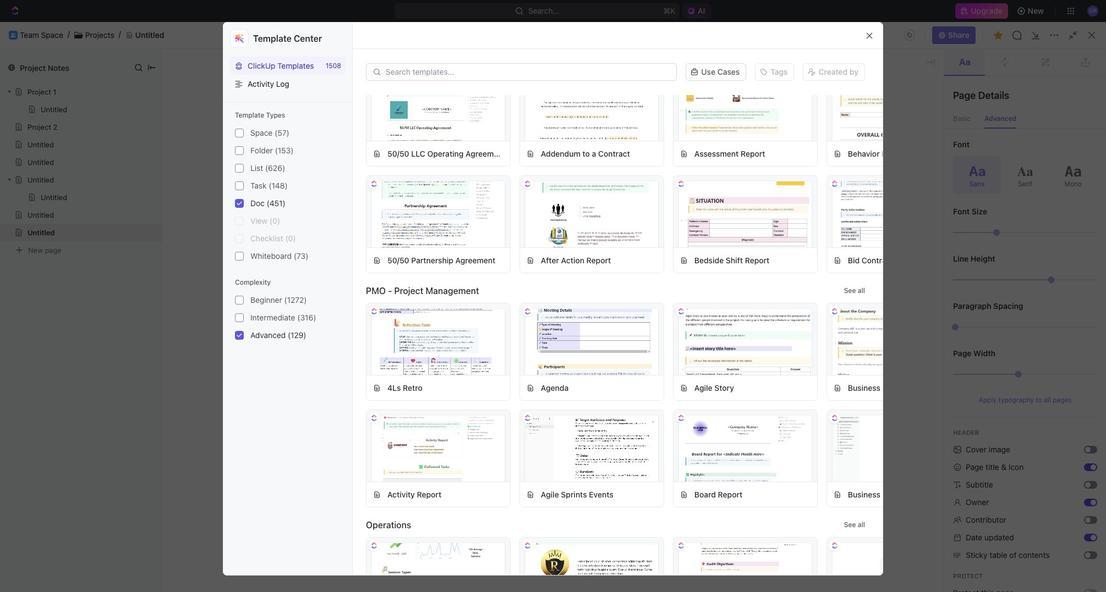 Task type: locate. For each thing, give the bounding box(es) containing it.
0 horizontal spatial by
[[835, 75, 845, 85]]

0 vertical spatial 1
[[53, 88, 56, 96]]

updated inside button
[[833, 198, 859, 207]]

0 horizontal spatial new
[[28, 246, 43, 255]]

pm
[[493, 129, 505, 138]]

icon
[[1009, 463, 1024, 472]]

by for created by
[[850, 67, 859, 77]]

2 vertical spatial *
[[408, 263, 411, 272]]

column header
[[154, 194, 166, 212]]

0 vertical spatial business
[[848, 383, 881, 393]]

1 vertical spatial activity
[[388, 490, 415, 500]]

use cases button
[[686, 63, 747, 81]]

to right typography
[[1036, 396, 1042, 405]]

team space link for user group image
[[20, 30, 63, 40]]

owner
[[966, 498, 989, 508]]

(0) up (73)
[[285, 234, 296, 243]]

2 vertical spatial notes
[[207, 216, 229, 226]]

1 vertical spatial contract
[[862, 256, 894, 265]]

intermediate (316)
[[250, 313, 316, 323]]

search...
[[528, 6, 559, 15]]

activity down clickup
[[248, 79, 274, 89]]

0 vertical spatial (0)
[[270, 216, 280, 226]]

1 horizontal spatial advanced
[[985, 115, 1017, 123]]

see all button for operations
[[840, 519, 870, 532]]

1 horizontal spatial notes
[[207, 216, 229, 226]]

template for template types
[[235, 111, 264, 119]]

1 horizontal spatial 1
[[842, 130, 846, 140]]

page details
[[953, 90, 1010, 101]]

all for operations
[[858, 521, 865, 530]]

1 horizontal spatial by
[[850, 67, 859, 77]]

1 vertical spatial 1
[[842, 130, 846, 140]]

4:39
[[474, 129, 491, 138]]

advanced down intermediate
[[250, 331, 286, 340]]

0 horizontal spatial (0)
[[270, 216, 280, 226]]

project notes down search templates... text field
[[499, 95, 547, 105]]

0 vertical spatial 50/50
[[388, 149, 409, 158]]

last
[[388, 129, 404, 138]]

to left 'a'
[[583, 149, 590, 158]]

space
[[41, 30, 63, 39], [250, 128, 273, 138], [48, 214, 70, 224]]

1 vertical spatial -
[[388, 286, 392, 296]]

types
[[266, 111, 285, 119]]

space up 'home'
[[41, 30, 63, 39]]

1 business from the top
[[848, 383, 881, 393]]

tone of voice
[[360, 329, 402, 337]]

1 horizontal spatial new
[[1028, 6, 1044, 15]]

1 vertical spatial project 1
[[815, 130, 846, 140]]

llc
[[411, 149, 425, 158]]

0 vertical spatial all
[[858, 287, 865, 295]]

project down 'created by me' at the top right of page
[[815, 130, 840, 140]]

project 1
[[28, 88, 56, 96], [815, 130, 846, 140]]

team right user group icon
[[26, 214, 46, 224]]

2 50/50 from the top
[[388, 256, 409, 265]]

0 vertical spatial *
[[412, 185, 415, 193]]

1 see from the top
[[844, 287, 856, 295]]

events
[[589, 490, 614, 500]]

1 vertical spatial *
[[407, 225, 410, 233]]

0 horizontal spatial docs
[[26, 95, 45, 104]]

business for business requirements document
[[848, 490, 881, 500]]

agile
[[695, 383, 713, 393], [541, 490, 559, 500]]

shared
[[230, 177, 256, 187]]

row containing project notes
[[154, 210, 1093, 232]]

50/50 partnership agreement
[[388, 256, 496, 265]]

Search by name... text field
[[918, 172, 1057, 189]]

None checkbox
[[235, 199, 244, 208], [235, 235, 244, 243], [235, 199, 244, 208], [235, 235, 244, 243]]

contract right 'a'
[[598, 149, 630, 158]]

date inside button
[[816, 198, 831, 207]]

details
[[979, 90, 1010, 101]]

1 vertical spatial date
[[966, 533, 983, 543]]

page left width
[[953, 349, 972, 358]]

0 vertical spatial agile
[[695, 383, 713, 393]]

0 horizontal spatial activity
[[248, 79, 274, 89]]

1 horizontal spatial project 1
[[815, 130, 846, 140]]

row containing location
[[154, 194, 1093, 212]]

project notes up docs link
[[20, 63, 69, 72]]

new up search docs
[[1028, 6, 1044, 15]]

project up dashboards
[[28, 88, 51, 96]]

business left offer
[[848, 383, 881, 393]]

advanced for advanced (129)
[[250, 331, 286, 340]]

1 horizontal spatial (0)
[[285, 234, 296, 243]]

0 vertical spatial doc
[[1081, 30, 1096, 40]]

by inside button
[[850, 67, 859, 77]]

* right purpose
[[407, 225, 410, 233]]

2 see all from the top
[[844, 521, 865, 530]]

50/50 right talking
[[388, 256, 409, 265]]

0 horizontal spatial 1
[[53, 88, 56, 96]]

doc inside button
[[1081, 30, 1096, 40]]

(0) for view (0)
[[270, 216, 280, 226]]

bid
[[848, 256, 860, 265]]

1 vertical spatial project notes
[[499, 95, 547, 105]]

2 see from the top
[[844, 521, 856, 530]]

1 vertical spatial agile
[[541, 490, 559, 500]]

space for 'team space' link corresponding to user group image
[[41, 30, 63, 39]]

untitled link up basic on the right top of page
[[795, 91, 1084, 109]]

of right tone
[[377, 329, 384, 337]]

tags inside tags button
[[771, 67, 788, 77]]

row
[[154, 194, 1093, 212], [154, 210, 1093, 232]]

partnership
[[411, 256, 454, 265]]

cases
[[718, 67, 740, 77]]

last updated: today at 4:39 pm
[[388, 129, 505, 138]]

1 vertical spatial font
[[953, 207, 970, 216]]

2 vertical spatial space
[[48, 214, 70, 224]]

1 vertical spatial favorites
[[9, 160, 38, 168]]

updated up table
[[985, 533, 1014, 543]]

2 vertical spatial page
[[966, 463, 984, 472]]

⌘k
[[663, 6, 675, 15]]

agreement up management
[[456, 256, 496, 265]]

untitled
[[135, 30, 164, 39], [351, 90, 432, 116], [815, 95, 843, 105], [41, 105, 67, 114], [815, 113, 843, 122], [28, 140, 54, 149], [28, 158, 54, 167], [28, 176, 54, 184], [41, 193, 67, 202], [28, 211, 54, 220], [28, 228, 55, 237]]

date updated
[[816, 198, 859, 207], [966, 533, 1014, 543]]

customer
[[396, 158, 430, 167]]

1 horizontal spatial activity
[[388, 490, 415, 500]]

project 1 down 'created by me' at the top right of page
[[815, 130, 846, 140]]

created by button
[[803, 63, 865, 81]]

1 50/50 from the top
[[388, 149, 409, 158]]

0 vertical spatial team space link
[[20, 30, 63, 40]]

* right name
[[412, 185, 415, 193]]

4 mins ago
[[904, 216, 944, 226]]

generate
[[698, 380, 731, 389]]

0 horizontal spatial project 1
[[28, 88, 56, 96]]

0 horizontal spatial doc
[[250, 199, 265, 208]]

(626)
[[265, 164, 285, 173]]

use cases
[[702, 67, 740, 77]]

table
[[154, 194, 1093, 232]]

team space
[[20, 30, 63, 39], [26, 214, 70, 224]]

font down basic on the right top of page
[[953, 140, 970, 149]]

1 vertical spatial (0)
[[285, 234, 296, 243]]

1 horizontal spatial projects
[[590, 216, 619, 226]]

50/50
[[388, 149, 409, 158], [388, 256, 409, 265]]

private
[[266, 177, 291, 187]]

agreement down 4:39
[[466, 149, 506, 158]]

page for page details
[[953, 90, 976, 101]]

1 vertical spatial team
[[26, 214, 46, 224]]

report for assessment report
[[741, 149, 766, 158]]

projects link
[[85, 30, 114, 40]]

created by
[[819, 67, 859, 77]]

Intermediate (316) checkbox
[[235, 314, 244, 323]]

1 horizontal spatial date updated
[[966, 533, 1014, 543]]

agile for agile story
[[695, 383, 713, 393]]

0 horizontal spatial agile
[[541, 490, 559, 500]]

of right table
[[1010, 551, 1017, 560]]

2 see all button from the top
[[840, 519, 870, 532]]

0 vertical spatial contract
[[598, 149, 630, 158]]

subtitle
[[966, 481, 993, 490]]

1 horizontal spatial updated
[[985, 533, 1014, 543]]

0 vertical spatial of
[[377, 329, 384, 337]]

1 vertical spatial doc
[[250, 199, 265, 208]]

* for email purpose
[[407, 225, 410, 233]]

1 horizontal spatial to
[[1036, 396, 1042, 405]]

0 vertical spatial notes
[[48, 63, 69, 72]]

1
[[53, 88, 56, 96], [842, 130, 846, 140]]

1 vertical spatial advanced
[[250, 331, 286, 340]]

1 vertical spatial template
[[235, 111, 264, 119]]

template left types
[[235, 111, 264, 119]]

space inside sidebar navigation
[[48, 214, 70, 224]]

Advanced (129) checkbox
[[235, 331, 244, 340]]

agreement
[[466, 149, 506, 158], [456, 256, 496, 265]]

line height
[[953, 254, 996, 264]]

team space link up 'home'
[[20, 30, 63, 40]]

1 horizontal spatial tags
[[771, 67, 788, 77]]

1 font from the top
[[953, 140, 970, 149]]

by
[[850, 67, 859, 77], [835, 75, 845, 85]]

tags down assessment on the top right
[[689, 198, 703, 207]]

0 horizontal spatial updated
[[833, 198, 859, 207]]

typography
[[999, 396, 1034, 405]]

0 horizontal spatial date updated
[[816, 198, 859, 207]]

project 1 up dashboards
[[28, 88, 56, 96]]

height
[[971, 254, 996, 264]]

template up clickup templates
[[253, 34, 292, 43]]

2 business from the top
[[848, 490, 881, 500]]

1 vertical spatial new
[[1063, 30, 1079, 40]]

2 horizontal spatial new
[[1063, 30, 1079, 40]]

50/50 left llc
[[388, 149, 409, 158]]

1 vertical spatial page
[[953, 349, 972, 358]]

see for operations
[[844, 521, 856, 530]]

project
[[20, 63, 46, 72], [28, 88, 51, 96], [499, 95, 524, 105], [28, 123, 51, 132], [815, 130, 840, 140], [179, 216, 205, 226], [394, 286, 424, 296]]

agile left "story"
[[695, 383, 713, 393]]

1 see all from the top
[[844, 287, 865, 295]]

1 vertical spatial see all
[[844, 521, 865, 530]]

date updated down contributor
[[966, 533, 1014, 543]]

updated:
[[406, 129, 438, 138]]

report for board report
[[718, 490, 743, 500]]

project down search templates... text field
[[499, 95, 524, 105]]

see all button for pmo - project management
[[840, 285, 870, 298]]

apply
[[979, 396, 997, 405]]

4
[[904, 216, 909, 226]]

upgrade link
[[956, 3, 1008, 19]]

0 vertical spatial new
[[1028, 6, 1044, 15]]

1 vertical spatial projects
[[590, 216, 619, 226]]

space up folder
[[250, 128, 273, 138]]

1 row from the top
[[154, 194, 1093, 212]]

contract right bid in the top of the page
[[862, 256, 894, 265]]

0 vertical spatial font
[[953, 140, 970, 149]]

team inside sidebar navigation
[[26, 214, 46, 224]]

projects up home 'link'
[[85, 30, 114, 39]]

business left requirements
[[848, 490, 881, 500]]

activity up operations
[[388, 490, 415, 500]]

all
[[858, 287, 865, 295], [1044, 396, 1051, 405], [858, 521, 865, 530]]

favorites up 'spaces'
[[9, 160, 38, 168]]

checklist
[[250, 234, 283, 243]]

e.g. John Smith text field
[[367, 199, 731, 215]]

business offer
[[848, 383, 902, 393]]

1 horizontal spatial docs
[[160, 30, 178, 40]]

(0) right the 'view'
[[270, 216, 280, 226]]

purpose
[[379, 225, 405, 233]]

* right the points on the left top of page
[[408, 263, 411, 272]]

0 vertical spatial see all
[[844, 287, 865, 295]]

basic
[[953, 115, 971, 123]]

0 horizontal spatial project notes
[[20, 63, 69, 72]]

0 vertical spatial advanced
[[985, 115, 1017, 123]]

home link
[[4, 53, 135, 71]]

1 horizontal spatial date
[[966, 533, 983, 543]]

50/50 for 50/50 partnership agreement
[[388, 256, 409, 265]]

project down the points on the left top of page
[[394, 286, 424, 296]]

(73)
[[294, 252, 309, 261]]

0 vertical spatial favorites
[[484, 75, 522, 85]]

0 vertical spatial date
[[816, 198, 831, 207]]

1508
[[326, 62, 341, 70]]

activity inside button
[[248, 79, 274, 89]]

notes down search templates... text field
[[526, 95, 547, 105]]

1 untitled link from the top
[[795, 91, 1084, 109]]

date up sticky
[[966, 533, 983, 543]]

2 font from the top
[[953, 207, 970, 216]]

see all for operations
[[844, 521, 865, 530]]

created by button
[[799, 62, 870, 82]]

created inside button
[[819, 67, 848, 77]]

column header inside table
[[154, 194, 166, 212]]

all for pmo - project management
[[858, 287, 865, 295]]

2 row from the top
[[154, 210, 1093, 232]]

view (0)
[[250, 216, 280, 226]]

table containing project notes
[[154, 194, 1093, 232]]

team space up 'home'
[[20, 30, 63, 39]]

agile for agile sprints events
[[541, 490, 559, 500]]

updated up now
[[833, 198, 859, 207]]

e.g. Informing them of a scheduled maintenance text field
[[367, 238, 731, 255]]

date updated inside button
[[816, 198, 859, 207]]

sticky table of contents
[[966, 551, 1050, 560]]

0 vertical spatial projects
[[85, 30, 114, 39]]

project 1 inside "link"
[[815, 130, 846, 140]]

team space inside 'team space' link
[[26, 214, 70, 224]]

1 vertical spatial notes
[[526, 95, 547, 105]]

new left page
[[28, 246, 43, 255]]

slider
[[994, 230, 1000, 236], [1049, 277, 1055, 284], [952, 324, 959, 331], [1016, 372, 1022, 378]]

1 vertical spatial of
[[1010, 551, 1017, 560]]

created for created by me
[[800, 75, 833, 85]]

0 vertical spatial space
[[41, 30, 63, 39]]

dashboards link
[[4, 110, 135, 127]]

page up basic on the right top of page
[[953, 90, 976, 101]]

team space link for user group icon
[[26, 210, 133, 228]]

new right search docs
[[1063, 30, 1079, 40]]

new for new page
[[28, 246, 43, 255]]

tab list
[[167, 172, 430, 194]]

font left size
[[953, 207, 970, 216]]

team space link up page
[[26, 210, 133, 228]]

notes right 'home'
[[48, 63, 69, 72]]

1 vertical spatial team space
[[26, 214, 70, 224]]

sidebar navigation
[[0, 22, 140, 593]]

0 horizontal spatial to
[[583, 149, 590, 158]]

projects down location
[[590, 216, 619, 226]]

0 horizontal spatial tags
[[689, 198, 703, 207]]

0 horizontal spatial date
[[816, 198, 831, 207]]

(57)
[[275, 128, 289, 138]]

project left "7"
[[179, 216, 205, 226]]

activity
[[248, 79, 274, 89], [388, 490, 415, 500]]

paragraph
[[953, 302, 992, 311]]

cell
[[154, 211, 166, 231], [1074, 211, 1093, 231]]

favorites up "pm"
[[484, 75, 522, 85]]

team space link
[[20, 30, 63, 40], [26, 210, 133, 228]]

protect
[[953, 573, 983, 580]]

table
[[990, 551, 1008, 560]]

0 horizontal spatial -
[[388, 286, 392, 296]]

created by me
[[800, 75, 860, 85]]

new doc button
[[1056, 26, 1102, 44]]

1 horizontal spatial favorites
[[484, 75, 522, 85]]

1 horizontal spatial -
[[689, 216, 692, 226]]

untitled link down the page details in the right top of the page
[[795, 109, 1084, 127]]

docs inside docs link
[[26, 95, 45, 104]]

0 vertical spatial tags
[[771, 67, 788, 77]]

page down cover
[[966, 463, 984, 472]]

space up page
[[48, 214, 70, 224]]

favorites button
[[4, 157, 42, 171]]

1 horizontal spatial contract
[[862, 256, 894, 265]]

1 see all button from the top
[[840, 285, 870, 298]]

shared button
[[227, 172, 259, 194]]

font
[[953, 140, 970, 149], [953, 207, 970, 216]]

0 horizontal spatial of
[[377, 329, 384, 337]]

1 horizontal spatial agile
[[695, 383, 713, 393]]

clickup templates
[[248, 61, 314, 70]]

untitled link
[[795, 91, 1084, 109], [795, 109, 1084, 127]]

0 vertical spatial updated
[[833, 198, 859, 207]]

notes left "7"
[[207, 216, 229, 226]]

0 horizontal spatial cell
[[154, 211, 166, 231]]

project notes left "7"
[[179, 216, 229, 226]]

agile left the sprints
[[541, 490, 559, 500]]

None checkbox
[[235, 129, 244, 138], [235, 146, 244, 155], [235, 164, 244, 173], [235, 182, 244, 190], [235, 217, 244, 226], [235, 252, 244, 261], [235, 129, 244, 138], [235, 146, 244, 155], [235, 164, 244, 173], [235, 182, 244, 190], [235, 217, 244, 226], [235, 252, 244, 261]]

1 horizontal spatial project notes
[[179, 216, 229, 226]]

2 vertical spatial project notes
[[179, 216, 229, 226]]

talking points *
[[360, 263, 411, 272]]

team right user group image
[[20, 30, 39, 39]]

date
[[816, 198, 831, 207], [966, 533, 983, 543]]

advanced down "details"
[[985, 115, 1017, 123]]

team space up new page
[[26, 214, 70, 224]]

spacing
[[994, 302, 1024, 311]]

date up just
[[816, 198, 831, 207]]

1 vertical spatial team space link
[[26, 210, 133, 228]]

date updated up now
[[816, 198, 859, 207]]

tags right the cases
[[771, 67, 788, 77]]



Task type: vqa. For each thing, say whether or not it's contained in the screenshot.


Task type: describe. For each thing, give the bounding box(es) containing it.
retro
[[403, 383, 423, 393]]

activity log button
[[230, 75, 346, 93]]

shift
[[726, 256, 743, 265]]

report for activity report
[[417, 490, 442, 500]]

board
[[695, 490, 716, 500]]

activity report
[[388, 490, 442, 500]]

agile story
[[695, 383, 734, 393]]

management
[[426, 286, 479, 296]]

project up docs link
[[20, 63, 46, 72]]

whiteboard
[[250, 252, 292, 261]]

behavior report
[[848, 149, 907, 158]]

4ls retro
[[388, 383, 423, 393]]

project 2
[[28, 123, 57, 132]]

whiteboard (73)
[[250, 252, 309, 261]]

template for template center
[[253, 34, 292, 43]]

docs link
[[4, 91, 135, 108]]

agenda
[[541, 383, 569, 393]]

email
[[432, 158, 451, 167]]

1 vertical spatial tags
[[689, 198, 703, 207]]

operations
[[366, 521, 411, 531]]

customer name *
[[360, 185, 415, 193]]

a
[[592, 149, 596, 158]]

sprints
[[561, 490, 587, 500]]

business requirements document
[[848, 490, 973, 500]]

team space for 'team space' link corresponding to user group image
[[20, 30, 63, 39]]

team for 'team space' link corresponding to user group image
[[20, 30, 39, 39]]

1 vertical spatial updated
[[985, 533, 1014, 543]]

paragraph spacing
[[953, 302, 1024, 311]]

apply typography to all pages
[[979, 396, 1072, 405]]

list (626)
[[250, 164, 285, 173]]

width
[[974, 349, 996, 358]]

space (57)
[[250, 128, 289, 138]]

after
[[541, 256, 559, 265]]

docs inside search docs button
[[1027, 30, 1045, 40]]

doc (451)
[[250, 199, 286, 208]]

see for pmo - project management
[[844, 287, 856, 295]]

after action report
[[541, 256, 611, 265]]

created for created by
[[819, 67, 848, 77]]

search docs
[[999, 30, 1045, 40]]

dashboards
[[26, 113, 69, 123]]

font for font size
[[953, 207, 970, 216]]

0 horizontal spatial contract
[[598, 149, 630, 158]]

report for behavior report
[[882, 149, 907, 158]]

mins
[[911, 216, 928, 226]]

spaces
[[9, 178, 32, 187]]

(0) for checklist (0)
[[285, 234, 296, 243]]

* for customer name
[[412, 185, 415, 193]]

me
[[848, 75, 860, 85]]

user group image
[[11, 216, 20, 222]]

2 untitled link from the top
[[795, 109, 1084, 127]]

now
[[834, 216, 848, 226]]

project 1 link
[[795, 127, 1084, 144]]

action
[[561, 256, 585, 265]]

folder (153)
[[250, 146, 294, 155]]

0 horizontal spatial projects
[[85, 30, 114, 39]]

2 horizontal spatial project notes
[[499, 95, 547, 105]]

* for talking points
[[408, 263, 411, 272]]

at
[[465, 129, 472, 138]]

page for page title & icon
[[966, 463, 984, 472]]

clickup
[[248, 61, 275, 70]]

new page
[[28, 246, 61, 255]]

title
[[986, 463, 999, 472]]

image
[[989, 445, 1011, 455]]

tone
[[360, 329, 375, 337]]

header
[[953, 429, 980, 437]]

favorites inside button
[[9, 160, 38, 168]]

bid contract
[[848, 256, 894, 265]]

team for 'team space' link corresponding to user group icon
[[26, 214, 46, 224]]

advanced for advanced
[[985, 115, 1017, 123]]

see all for pmo - project management
[[844, 287, 865, 295]]

team space for 'team space' link corresponding to user group icon
[[26, 214, 70, 224]]

share
[[948, 30, 970, 40]]

1 cell from the left
[[154, 211, 166, 231]]

date updated button
[[810, 194, 865, 211]]

list
[[250, 164, 263, 173]]

2 cell from the left
[[1074, 211, 1093, 231]]

1 vertical spatial date updated
[[966, 533, 1014, 543]]

Beginner (1272) checkbox
[[235, 296, 244, 305]]

add comment
[[363, 76, 412, 85]]

serif
[[1018, 180, 1033, 188]]

assessment report
[[695, 149, 766, 158]]

0 vertical spatial to
[[583, 149, 590, 158]]

pmo
[[366, 286, 386, 296]]

by for created by me
[[835, 75, 845, 85]]

activity for activity report
[[388, 490, 415, 500]]

task
[[250, 181, 267, 190]]

template types
[[235, 111, 285, 119]]

font size
[[953, 207, 988, 216]]

space for 'team space' link corresponding to user group icon
[[48, 214, 70, 224]]

project left 2
[[28, 123, 51, 132]]

customer
[[360, 185, 391, 193]]

font for font
[[953, 140, 970, 149]]

points
[[385, 263, 406, 272]]

template center
[[253, 34, 322, 43]]

location
[[579, 198, 605, 207]]

mono
[[1065, 180, 1082, 188]]

activity for activity log
[[248, 79, 274, 89]]

2 horizontal spatial notes
[[526, 95, 547, 105]]

1 vertical spatial to
[[1036, 396, 1042, 405]]

(148)
[[269, 181, 288, 190]]

Search templates... text field
[[386, 68, 671, 77]]

1 vertical spatial agreement
[[456, 256, 496, 265]]

business for business offer
[[848, 383, 881, 393]]

tab list containing shared
[[167, 172, 430, 194]]

archived button
[[392, 172, 430, 194]]

bedside shift report
[[695, 256, 770, 265]]

write
[[375, 158, 394, 167]]

comment
[[379, 76, 412, 85]]

document
[[935, 490, 973, 500]]

tags button
[[755, 63, 795, 81]]

project notes link
[[479, 91, 768, 109]]

4 mins ago cell
[[898, 211, 986, 231]]

size
[[972, 207, 988, 216]]

project inside "link"
[[815, 130, 840, 140]]

archived
[[395, 177, 427, 187]]

e.g. Our platform will be undergoing maintenance on April 10th from 2:00 AM to 6:00 AM (EST). text field
[[360, 276, 738, 319]]

new for new
[[1028, 6, 1044, 15]]

50/50 for 50/50 llc operating agreement
[[388, 149, 409, 158]]

(153)
[[275, 146, 294, 155]]

0 vertical spatial agreement
[[466, 149, 506, 158]]

view
[[250, 216, 268, 226]]

(129)
[[288, 331, 306, 340]]

0 vertical spatial project 1
[[28, 88, 56, 96]]

1 vertical spatial all
[[1044, 396, 1051, 405]]

page for page width
[[953, 349, 972, 358]]

tags button
[[751, 62, 799, 82]]

email
[[360, 225, 377, 233]]

user group image
[[10, 33, 16, 37]]

voice
[[386, 329, 402, 337]]

offer
[[883, 383, 902, 393]]

1 vertical spatial space
[[250, 128, 273, 138]]

new for new doc
[[1063, 30, 1079, 40]]

use
[[702, 67, 716, 77]]

sans
[[970, 180, 985, 188]]

1 inside "link"
[[842, 130, 846, 140]]

0 vertical spatial -
[[689, 216, 692, 226]]

creativity
[[558, 329, 590, 337]]



